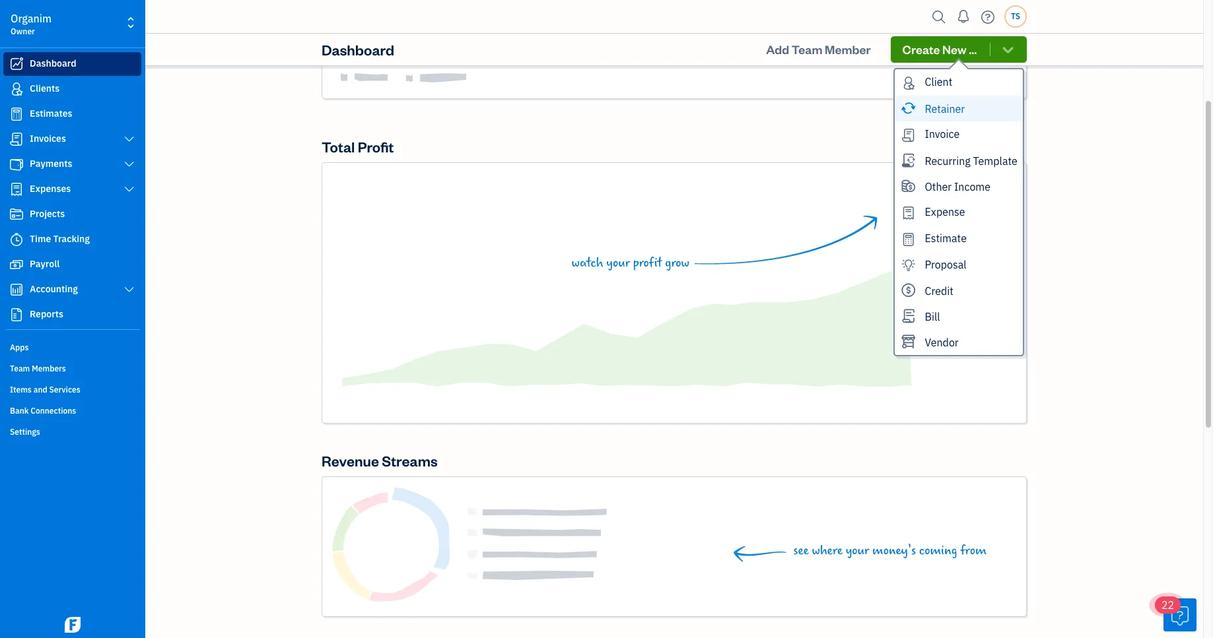 Task type: locate. For each thing, give the bounding box(es) containing it.
your left profit
[[607, 255, 630, 271]]

report image
[[9, 308, 24, 322]]

vendor
[[925, 336, 959, 350]]

settings
[[10, 427, 40, 437]]

template
[[973, 154, 1018, 168]]

invoice image
[[9, 133, 24, 146]]

add
[[766, 42, 790, 57]]

credit
[[925, 285, 954, 298]]

expenses
[[30, 183, 71, 195]]

2 chevron large down image from the top
[[123, 184, 135, 195]]

your
[[607, 255, 630, 271], [846, 544, 870, 559]]

chevron large down image inside "expenses" link
[[123, 184, 135, 195]]

bill button
[[895, 304, 1023, 330]]

dashboard link
[[3, 52, 141, 76]]

revenue streams
[[322, 452, 438, 470]]

estimates link
[[3, 102, 141, 126]]

expense button
[[895, 199, 1023, 226]]

other
[[925, 180, 952, 193]]

chevron large down image for expenses
[[123, 184, 135, 195]]

members
[[32, 364, 66, 374]]

add team member button
[[755, 36, 883, 63]]

team members
[[10, 364, 66, 374]]

profit
[[358, 137, 394, 156]]

bill
[[925, 311, 940, 324]]

3 chevron large down image from the top
[[123, 285, 135, 295]]

money's
[[873, 544, 916, 559]]

items
[[10, 385, 32, 395]]

0 vertical spatial team
[[792, 42, 823, 57]]

income
[[954, 180, 991, 193]]

1 horizontal spatial team
[[792, 42, 823, 57]]

notifications image
[[953, 3, 974, 30]]

team right add
[[792, 42, 823, 57]]

owner
[[11, 26, 35, 36]]

total
[[322, 137, 355, 156]]

expenses link
[[3, 178, 141, 201]]

from
[[961, 544, 987, 559]]

connections
[[31, 406, 76, 416]]

0 vertical spatial chevron large down image
[[123, 159, 135, 170]]

2 vertical spatial chevron large down image
[[123, 285, 135, 295]]

where
[[812, 544, 843, 559]]

project image
[[9, 208, 24, 221]]

accounting link
[[3, 278, 141, 302]]

see
[[793, 544, 809, 559]]

1 vertical spatial your
[[846, 544, 870, 559]]

0 horizontal spatial dashboard
[[30, 57, 76, 69]]

chevron large down image for accounting
[[123, 285, 135, 295]]

time tracking
[[30, 233, 90, 245]]

dashboard
[[322, 40, 394, 59], [30, 57, 76, 69]]

1 chevron large down image from the top
[[123, 159, 135, 170]]

0 horizontal spatial team
[[10, 364, 30, 374]]

team
[[792, 42, 823, 57], [10, 364, 30, 374]]

payment image
[[9, 158, 24, 171]]

reports
[[30, 308, 63, 320]]

money image
[[9, 258, 24, 271]]

profit
[[633, 255, 662, 271]]

freshbooks image
[[62, 618, 83, 633]]

payments link
[[3, 153, 141, 176]]

apps link
[[3, 338, 141, 357]]

estimates
[[30, 108, 72, 120]]

1 vertical spatial team
[[10, 364, 30, 374]]

client button
[[895, 69, 1023, 96]]

chevron large down image for payments
[[123, 159, 135, 170]]

member
[[825, 42, 871, 57]]

create new … button
[[891, 36, 1027, 63]]

chevron large down image inside 'accounting' link
[[123, 285, 135, 295]]

team down apps
[[10, 364, 30, 374]]

chevrondown image
[[1001, 43, 1016, 56]]

chevron large down image
[[123, 159, 135, 170], [123, 184, 135, 195], [123, 285, 135, 295]]

vendor button
[[895, 330, 1023, 356]]

create new …
[[903, 42, 977, 57]]

expense
[[925, 205, 966, 218]]

your right where
[[846, 544, 870, 559]]

1 vertical spatial chevron large down image
[[123, 184, 135, 195]]

bank connections
[[10, 406, 76, 416]]

0 horizontal spatial your
[[607, 255, 630, 271]]



Task type: describe. For each thing, give the bounding box(es) containing it.
ts
[[1011, 11, 1021, 21]]

search image
[[929, 7, 950, 27]]

add team member
[[766, 42, 871, 57]]

main element
[[0, 0, 178, 639]]

go to help image
[[978, 7, 999, 27]]

organim owner
[[11, 12, 52, 36]]

other income
[[925, 180, 991, 193]]

invoices link
[[3, 127, 141, 151]]

chart image
[[9, 283, 24, 297]]

projects link
[[3, 203, 141, 227]]

watch
[[572, 255, 604, 271]]

time
[[30, 233, 51, 245]]

clients
[[30, 83, 60, 94]]

revenue
[[322, 452, 379, 470]]

streams
[[382, 452, 438, 470]]

team inside "button"
[[792, 42, 823, 57]]

reports link
[[3, 303, 141, 327]]

resource center badge image
[[1164, 599, 1197, 632]]

invoice button
[[895, 121, 1023, 148]]

estimate
[[925, 232, 967, 245]]

credit button
[[895, 278, 1023, 304]]

accounting
[[30, 283, 78, 295]]

estimate image
[[9, 108, 24, 121]]

see where your money's coming from
[[793, 544, 987, 559]]

chevron large down image
[[123, 134, 135, 145]]

dashboard inside main element
[[30, 57, 76, 69]]

ts button
[[1005, 5, 1027, 28]]

22 button
[[1155, 597, 1197, 632]]

payroll
[[30, 258, 60, 270]]

grow
[[665, 255, 690, 271]]

tracking
[[53, 233, 90, 245]]

time tracking link
[[3, 228, 141, 252]]

proposal button
[[895, 252, 1023, 278]]

timer image
[[9, 233, 24, 246]]

1 horizontal spatial dashboard
[[322, 40, 394, 59]]

clients link
[[3, 77, 141, 101]]

0 vertical spatial your
[[607, 255, 630, 271]]

coming
[[919, 544, 958, 559]]

items and services
[[10, 385, 80, 395]]

recurring
[[925, 154, 971, 168]]

retainer
[[925, 102, 965, 116]]

dashboard image
[[9, 57, 24, 71]]

bank connections link
[[3, 401, 141, 421]]

22
[[1162, 599, 1175, 612]]

payroll link
[[3, 253, 141, 277]]

and
[[33, 385, 47, 395]]

client image
[[9, 83, 24, 96]]

recurring template button
[[895, 148, 1023, 174]]

watch your profit grow
[[572, 255, 690, 271]]

payments
[[30, 158, 72, 170]]

apps
[[10, 343, 29, 353]]

team members link
[[3, 359, 141, 379]]

retainer button
[[895, 96, 1023, 121]]

…
[[969, 42, 977, 57]]

1 horizontal spatial your
[[846, 544, 870, 559]]

invoice
[[925, 127, 960, 141]]

bank
[[10, 406, 29, 416]]

team inside main element
[[10, 364, 30, 374]]

other income button
[[895, 174, 1023, 199]]

proposal
[[925, 258, 967, 271]]

expense image
[[9, 183, 24, 196]]

recurring template
[[925, 154, 1018, 168]]

create
[[903, 42, 940, 57]]

client
[[925, 75, 953, 89]]

invoices
[[30, 133, 66, 145]]

projects
[[30, 208, 65, 220]]

estimate button
[[895, 226, 1023, 252]]

total profit
[[322, 137, 394, 156]]

services
[[49, 385, 80, 395]]

settings link
[[3, 422, 141, 442]]

organim
[[11, 12, 52, 25]]

new
[[943, 42, 967, 57]]

items and services link
[[3, 380, 141, 400]]



Task type: vqa. For each thing, say whether or not it's contained in the screenshot.
:
no



